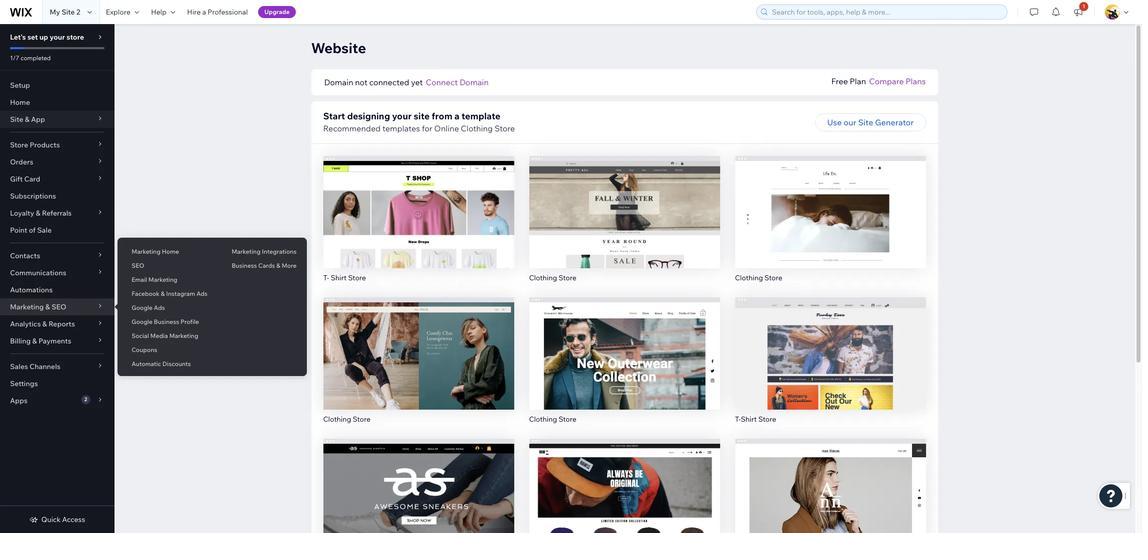 Task type: locate. For each thing, give the bounding box(es) containing it.
our
[[844, 118, 856, 128]]

business down google ads link
[[154, 318, 179, 326]]

free plan compare plans
[[831, 76, 926, 86]]

facebook
[[132, 290, 159, 298]]

t-shirt store
[[735, 415, 776, 424]]

0 vertical spatial business
[[232, 262, 257, 270]]

marketing up analytics
[[10, 303, 44, 312]]

site right my
[[62, 8, 75, 17]]

1 horizontal spatial a
[[454, 110, 460, 122]]

home up seo link on the left of page
[[162, 248, 179, 256]]

loyalty & referrals
[[10, 209, 72, 218]]

business left "cards"
[[232, 262, 257, 270]]

automatic discounts
[[132, 361, 191, 368]]

0 horizontal spatial seo
[[52, 303, 66, 312]]

connected
[[369, 77, 409, 87]]

start designing your site from a template recommended templates for online clothing store
[[323, 110, 515, 134]]

1 vertical spatial t-
[[735, 415, 741, 424]]

template
[[462, 110, 500, 122]]

& right billing
[[32, 337, 37, 346]]

sale
[[37, 226, 52, 235]]

your inside sidebar element
[[50, 33, 65, 42]]

a right hire
[[202, 8, 206, 17]]

for
[[422, 124, 432, 134]]

media
[[150, 332, 168, 340]]

my
[[50, 8, 60, 17]]

marketing integrations link
[[218, 244, 307, 261]]

marketing up seo link on the left of page
[[132, 248, 161, 256]]

a inside start designing your site from a template recommended templates for online clothing store
[[454, 110, 460, 122]]

compare plans button
[[869, 75, 926, 87]]

0 horizontal spatial home
[[10, 98, 30, 107]]

home
[[10, 98, 30, 107], [162, 248, 179, 256]]

business cards & more
[[232, 262, 297, 270]]

loyalty
[[10, 209, 34, 218]]

home inside sidebar element
[[10, 98, 30, 107]]

& for instagram
[[161, 290, 165, 298]]

my site 2
[[50, 8, 80, 17]]

1 vertical spatial home
[[162, 248, 179, 256]]

1 vertical spatial google
[[132, 318, 153, 326]]

sidebar element
[[0, 24, 115, 534]]

0 horizontal spatial your
[[50, 33, 65, 42]]

& right loyalty
[[36, 209, 40, 218]]

view button
[[397, 216, 440, 234], [603, 216, 646, 234], [809, 216, 852, 234], [397, 358, 440, 376], [603, 358, 646, 376], [809, 358, 852, 376], [397, 499, 440, 517], [603, 499, 646, 517], [809, 499, 852, 517]]

quick
[[41, 516, 61, 525]]

0 horizontal spatial ads
[[154, 304, 165, 312]]

generator
[[875, 118, 914, 128]]

edit button
[[398, 195, 440, 213], [603, 195, 646, 213], [809, 195, 852, 213], [398, 337, 440, 355], [603, 337, 646, 355], [809, 337, 852, 355], [398, 478, 440, 496], [603, 478, 646, 496], [809, 478, 852, 496]]

shirt
[[331, 274, 347, 283], [741, 415, 757, 424]]

1 horizontal spatial domain
[[460, 77, 489, 87]]

site
[[62, 8, 75, 17], [10, 115, 23, 124], [858, 118, 873, 128]]

1 vertical spatial your
[[392, 110, 412, 122]]

seo link
[[118, 258, 218, 275]]

facebook & instagram ads link
[[118, 286, 218, 303]]

gift
[[10, 175, 23, 184]]

professional
[[208, 8, 248, 17]]

2 google from the top
[[132, 318, 153, 326]]

0 horizontal spatial site
[[10, 115, 23, 124]]

0 horizontal spatial shirt
[[331, 274, 347, 283]]

2 horizontal spatial site
[[858, 118, 873, 128]]

marketing
[[132, 248, 161, 256], [232, 248, 261, 256], [148, 276, 177, 284], [10, 303, 44, 312], [169, 332, 198, 340]]

clothing store
[[529, 274, 576, 283], [735, 274, 782, 283], [323, 415, 371, 424], [529, 415, 576, 424]]

hire
[[187, 8, 201, 17]]

& left "reports"
[[42, 320, 47, 329]]

0 horizontal spatial a
[[202, 8, 206, 17]]

marketing down the profile
[[169, 332, 198, 340]]

google up social
[[132, 318, 153, 326]]

1 horizontal spatial business
[[232, 262, 257, 270]]

access
[[62, 516, 85, 525]]

hire a professional
[[187, 8, 248, 17]]

0 vertical spatial 2
[[76, 8, 80, 17]]

google
[[132, 304, 153, 312], [132, 318, 153, 326]]

ads
[[196, 290, 207, 298], [154, 304, 165, 312]]

0 vertical spatial a
[[202, 8, 206, 17]]

connect
[[426, 77, 458, 87]]

& up "analytics & reports"
[[45, 303, 50, 312]]

compare
[[869, 76, 904, 86]]

billing & payments button
[[0, 333, 115, 350]]

t- for t- shirt store
[[323, 274, 329, 283]]

& for referrals
[[36, 209, 40, 218]]

a
[[202, 8, 206, 17], [454, 110, 460, 122]]

google down the facebook
[[132, 304, 153, 312]]

1 vertical spatial business
[[154, 318, 179, 326]]

& left app at the top of the page
[[25, 115, 29, 124]]

& inside dropdown button
[[25, 115, 29, 124]]

marketing inside popup button
[[10, 303, 44, 312]]

1 horizontal spatial your
[[392, 110, 412, 122]]

1 horizontal spatial ads
[[196, 290, 207, 298]]

connect domain button
[[426, 76, 489, 88]]

point of sale link
[[0, 222, 115, 239]]

quick access button
[[29, 516, 85, 525]]

clothing
[[461, 124, 493, 134], [529, 274, 557, 283], [735, 274, 763, 283], [323, 415, 351, 424], [529, 415, 557, 424]]

0 horizontal spatial t-
[[323, 274, 329, 283]]

free
[[831, 76, 848, 86]]

settings
[[10, 380, 38, 389]]

site right our
[[858, 118, 873, 128]]

1 horizontal spatial seo
[[132, 262, 144, 270]]

& for seo
[[45, 303, 50, 312]]

email marketing link
[[118, 272, 218, 289]]

seo
[[132, 262, 144, 270], [52, 303, 66, 312]]

site & app
[[10, 115, 45, 124]]

google for google ads
[[132, 304, 153, 312]]

from
[[432, 110, 452, 122]]

products
[[30, 141, 60, 150]]

seo down automations link
[[52, 303, 66, 312]]

ads right instagram
[[196, 290, 207, 298]]

site left app at the top of the page
[[10, 115, 23, 124]]

home down setup
[[10, 98, 30, 107]]

& inside popup button
[[36, 209, 40, 218]]

billing
[[10, 337, 31, 346]]

google for google business profile
[[132, 318, 153, 326]]

email marketing
[[132, 276, 177, 284]]

2 right my
[[76, 8, 80, 17]]

marketing home
[[132, 248, 179, 256]]

1 vertical spatial a
[[454, 110, 460, 122]]

ads up google business profile
[[154, 304, 165, 312]]

store
[[67, 33, 84, 42]]

use our site generator button
[[815, 114, 926, 132]]

Search for tools, apps, help & more... field
[[769, 5, 1004, 19]]

your up templates
[[392, 110, 412, 122]]

marketing down seo link on the left of page
[[148, 276, 177, 284]]

marketing & seo button
[[0, 299, 115, 316]]

1 horizontal spatial 2
[[84, 397, 87, 403]]

0 vertical spatial your
[[50, 33, 65, 42]]

google ads link
[[118, 300, 218, 317]]

1 vertical spatial seo
[[52, 303, 66, 312]]

set
[[27, 33, 38, 42]]

0 vertical spatial ads
[[196, 290, 207, 298]]

home link
[[0, 94, 115, 111]]

t- for t-shirt store
[[735, 415, 741, 424]]

explore
[[106, 8, 130, 17]]

domain right the connect
[[460, 77, 489, 87]]

0 vertical spatial t-
[[323, 274, 329, 283]]

& for app
[[25, 115, 29, 124]]

google business profile
[[132, 318, 199, 326]]

use
[[827, 118, 842, 128]]

1 google from the top
[[132, 304, 153, 312]]

up
[[39, 33, 48, 42]]

0 horizontal spatial domain
[[324, 77, 353, 87]]

a right the from
[[454, 110, 460, 122]]

marketing for marketing & seo
[[10, 303, 44, 312]]

1 horizontal spatial home
[[162, 248, 179, 256]]

point
[[10, 226, 27, 235]]

1 vertical spatial ads
[[154, 304, 165, 312]]

0 vertical spatial home
[[10, 98, 30, 107]]

domain left not
[[324, 77, 353, 87]]

ads inside "facebook & instagram ads" link
[[196, 290, 207, 298]]

site inside button
[[858, 118, 873, 128]]

your
[[50, 33, 65, 42], [392, 110, 412, 122]]

coupons
[[132, 347, 157, 354]]

gift card
[[10, 175, 40, 184]]

a inside hire a professional link
[[202, 8, 206, 17]]

shirt for t-shirt store
[[741, 415, 757, 424]]

2 down settings link
[[84, 397, 87, 403]]

& down email marketing link on the bottom left of page
[[161, 290, 165, 298]]

0 vertical spatial google
[[132, 304, 153, 312]]

upgrade button
[[258, 6, 296, 18]]

1 vertical spatial 2
[[84, 397, 87, 403]]

seo up email
[[132, 262, 144, 270]]

&
[[25, 115, 29, 124], [36, 209, 40, 218], [276, 262, 280, 270], [161, 290, 165, 298], [45, 303, 50, 312], [42, 320, 47, 329], [32, 337, 37, 346]]

seo inside popup button
[[52, 303, 66, 312]]

1 vertical spatial shirt
[[741, 415, 757, 424]]

clothing inside start designing your site from a template recommended templates for online clothing store
[[461, 124, 493, 134]]

completed
[[21, 54, 51, 62]]

marketing up business cards & more link
[[232, 248, 261, 256]]

1 horizontal spatial t-
[[735, 415, 741, 424]]

1 horizontal spatial shirt
[[741, 415, 757, 424]]

1 domain from the left
[[324, 77, 353, 87]]

your right "up"
[[50, 33, 65, 42]]

0 vertical spatial shirt
[[331, 274, 347, 283]]



Task type: describe. For each thing, give the bounding box(es) containing it.
automations
[[10, 286, 53, 295]]

store products
[[10, 141, 60, 150]]

1/7 completed
[[10, 54, 51, 62]]

0 horizontal spatial business
[[154, 318, 179, 326]]

communications button
[[0, 265, 115, 282]]

automatic
[[132, 361, 161, 368]]

1 button
[[1067, 0, 1089, 24]]

1
[[1083, 3, 1085, 10]]

plans
[[906, 76, 926, 86]]

ads inside google ads link
[[154, 304, 165, 312]]

not
[[355, 77, 368, 87]]

& for payments
[[32, 337, 37, 346]]

google ads
[[132, 304, 165, 312]]

help button
[[145, 0, 181, 24]]

integrations
[[262, 248, 297, 256]]

store inside dropdown button
[[10, 141, 28, 150]]

& left more
[[276, 262, 280, 270]]

sales channels button
[[0, 359, 115, 376]]

site & app button
[[0, 111, 115, 128]]

communications
[[10, 269, 66, 278]]

1 horizontal spatial site
[[62, 8, 75, 17]]

shirt for t- shirt store
[[331, 274, 347, 283]]

subscriptions link
[[0, 188, 115, 205]]

contacts
[[10, 252, 40, 261]]

use our site generator
[[827, 118, 914, 128]]

2 domain from the left
[[460, 77, 489, 87]]

more
[[282, 262, 297, 270]]

billing & payments
[[10, 337, 71, 346]]

facebook & instagram ads
[[132, 290, 207, 298]]

store products button
[[0, 137, 115, 154]]

marketing for marketing home
[[132, 248, 161, 256]]

templates
[[382, 124, 420, 134]]

orders
[[10, 158, 33, 167]]

reports
[[49, 320, 75, 329]]

site inside dropdown button
[[10, 115, 23, 124]]

quick access
[[41, 516, 85, 525]]

point of sale
[[10, 226, 52, 235]]

analytics
[[10, 320, 41, 329]]

website
[[311, 39, 366, 57]]

orders button
[[0, 154, 115, 171]]

loyalty & referrals button
[[0, 205, 115, 222]]

payments
[[38, 337, 71, 346]]

subscriptions
[[10, 192, 56, 201]]

marketing & seo
[[10, 303, 66, 312]]

contacts button
[[0, 248, 115, 265]]

2 inside sidebar element
[[84, 397, 87, 403]]

marketing for marketing integrations
[[232, 248, 261, 256]]

social media marketing
[[132, 332, 198, 340]]

designing
[[347, 110, 390, 122]]

sales
[[10, 363, 28, 372]]

apps
[[10, 397, 28, 406]]

google business profile link
[[118, 314, 218, 331]]

setup link
[[0, 77, 115, 94]]

automatic discounts link
[[118, 356, 218, 373]]

sales channels
[[10, 363, 60, 372]]

analytics & reports
[[10, 320, 75, 329]]

automations link
[[0, 282, 115, 299]]

profile
[[181, 318, 199, 326]]

site
[[414, 110, 430, 122]]

domain not connected yet connect domain
[[324, 77, 489, 87]]

recommended
[[323, 124, 381, 134]]

business cards & more link
[[218, 258, 307, 275]]

of
[[29, 226, 36, 235]]

help
[[151, 8, 167, 17]]

hire a professional link
[[181, 0, 254, 24]]

social media marketing link
[[118, 328, 218, 345]]

0 horizontal spatial 2
[[76, 8, 80, 17]]

instagram
[[166, 290, 195, 298]]

& for reports
[[42, 320, 47, 329]]

upgrade
[[264, 8, 290, 16]]

setup
[[10, 81, 30, 90]]

app
[[31, 115, 45, 124]]

marketing home link
[[118, 244, 218, 261]]

cards
[[258, 262, 275, 270]]

channels
[[30, 363, 60, 372]]

settings link
[[0, 376, 115, 393]]

discounts
[[162, 361, 191, 368]]

referrals
[[42, 209, 72, 218]]

0 vertical spatial seo
[[132, 262, 144, 270]]

store inside start designing your site from a template recommended templates for online clothing store
[[495, 124, 515, 134]]

your inside start designing your site from a template recommended templates for online clothing store
[[392, 110, 412, 122]]

coupons link
[[118, 342, 218, 359]]

1/7
[[10, 54, 19, 62]]



